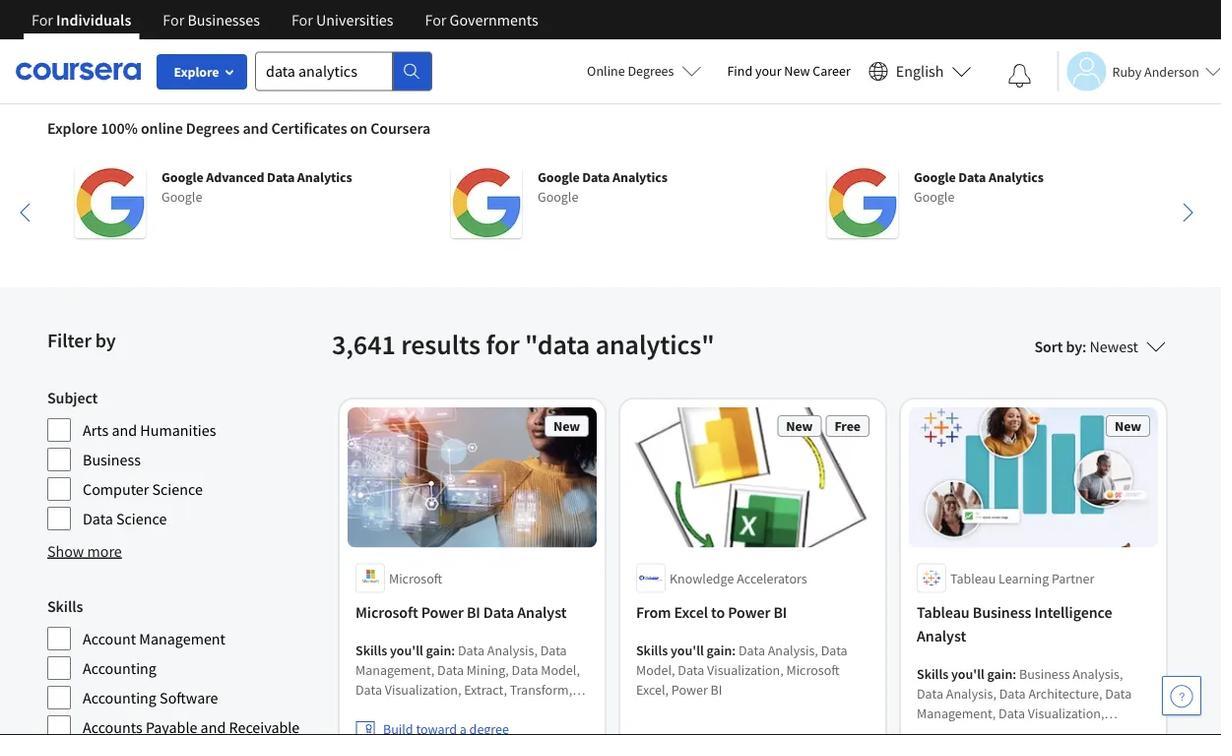 Task type: vqa. For each thing, say whether or not it's contained in the screenshot.
status
no



Task type: describe. For each thing, give the bounding box(es) containing it.
skills for from excel to power bi
[[636, 642, 668, 659]]

microsoft power bi data analyst
[[356, 603, 567, 623]]

arts
[[83, 421, 109, 440]]

for
[[486, 328, 520, 362]]

english
[[896, 62, 944, 81]]

new for tableau business intelligence analyst
[[1115, 418, 1142, 435]]

google data analytics google for 3rd google image from left
[[914, 168, 1044, 206]]

transform,
[[510, 681, 572, 699]]

for governments
[[425, 10, 538, 30]]

on
[[350, 118, 368, 138]]

newest
[[1090, 337, 1139, 357]]

from
[[636, 603, 671, 623]]

mining,
[[467, 661, 509, 679]]

science for data science
[[116, 509, 167, 529]]

businesses
[[188, 10, 260, 30]]

online
[[141, 118, 183, 138]]

management
[[139, 629, 226, 649]]

analysis, for microsoft power bi data analyst
[[487, 642, 538, 659]]

skills inside skills group
[[47, 597, 83, 617]]

0 horizontal spatial bi
[[467, 603, 480, 623]]

microsoft inside data analysis, data model, data visualization, microsoft excel, power bi
[[787, 661, 840, 679]]

analytics inside google advanced data analytics google
[[297, 168, 352, 186]]

: for microsoft power bi data analyst
[[451, 642, 455, 659]]

intelligence
[[1035, 603, 1113, 623]]

tableau business intelligence analyst
[[917, 603, 1113, 646]]

: left newest on the right top
[[1083, 337, 1087, 357]]

knowledge
[[670, 570, 734, 587]]

microsoft up the microsoft power bi data analyst
[[389, 570, 442, 587]]

analytics"
[[596, 328, 715, 362]]

: for from excel to power bi
[[732, 642, 736, 659]]

online degrees
[[587, 62, 674, 80]]

science for computer science
[[152, 480, 203, 499]]

advanced
[[206, 168, 264, 186]]

load,
[[356, 701, 387, 718]]

skills for tableau business intelligence analyst
[[917, 665, 949, 683]]

universities
[[316, 10, 394, 30]]

show
[[47, 542, 84, 561]]

sort by : newest
[[1035, 337, 1139, 357]]

What do you want to learn? text field
[[255, 52, 393, 91]]

google data analytics google for second google image from the right
[[538, 168, 668, 206]]

new for microsoft power bi data analyst
[[554, 418, 580, 435]]

banner navigation
[[16, 0, 554, 39]]

explore button
[[157, 54, 247, 90]]

new right your
[[784, 62, 810, 80]]

humanities
[[140, 421, 216, 440]]

new for from excel to power bi
[[786, 418, 813, 435]]

ruby
[[1113, 63, 1142, 80]]

results
[[401, 328, 481, 362]]

find
[[727, 62, 753, 80]]

model, inside the data analysis, data management, data mining, data model, data visualization, extract, transform, load, microsoft excel, power bi, sql
[[541, 661, 580, 679]]

skills you'll gain : for from
[[636, 642, 739, 659]]

subject group
[[47, 386, 320, 532]]

filter
[[47, 329, 91, 353]]

gain for business
[[988, 665, 1013, 683]]

explore for explore
[[174, 63, 219, 81]]

you'll for microsoft
[[390, 642, 423, 659]]

for businesses
[[163, 10, 260, 30]]

skills you'll gain : for microsoft
[[356, 642, 458, 659]]

power inside data analysis, data model, data visualization, microsoft excel, power bi
[[672, 681, 708, 699]]

ruby anderson button
[[1057, 52, 1221, 91]]

skills group
[[47, 595, 320, 736]]

anderson
[[1145, 63, 1200, 80]]

microsoft up load,
[[356, 603, 418, 623]]

for for individuals
[[32, 10, 53, 30]]

microsoft inside the data analysis, data management, data mining, data model, data visualization, extract, transform, load, microsoft excel, power bi, sql
[[390, 701, 443, 718]]

by for sort
[[1066, 337, 1083, 357]]

0 vertical spatial and
[[243, 118, 268, 138]]

architecture,
[[1029, 685, 1103, 703]]

100%
[[101, 118, 138, 138]]

online
[[587, 62, 625, 80]]

online degrees button
[[571, 49, 718, 93]]

skills for microsoft power bi data analyst
[[356, 642, 387, 659]]

free
[[835, 418, 861, 435]]

analysis, for from excel to power bi
[[768, 642, 818, 659]]

microsoft power bi data analyst link
[[356, 601, 589, 625]]

for for businesses
[[163, 10, 184, 30]]

google advanced data analytics google
[[162, 168, 352, 206]]

data inside subject group
[[83, 509, 113, 529]]

arts and humanities
[[83, 421, 216, 440]]

tableau learning partner
[[951, 570, 1095, 587]]

accounting software
[[83, 689, 218, 708]]

1 google image from the left
[[75, 167, 146, 238]]

for individuals
[[32, 10, 131, 30]]

tableau for tableau learning partner
[[951, 570, 996, 587]]

analysis, up interactive
[[946, 685, 997, 703]]

power inside the data analysis, data management, data mining, data model, data visualization, extract, transform, load, microsoft excel, power bi, sql
[[482, 701, 518, 718]]

"data
[[525, 328, 590, 362]]

0 vertical spatial analyst
[[517, 603, 567, 623]]

for universities
[[291, 10, 394, 30]]

visualization, inside the data analysis, data management, data mining, data model, data visualization, extract, transform, load, microsoft excel, power bi, sql
[[385, 681, 461, 699]]



Task type: locate. For each thing, give the bounding box(es) containing it.
3 analytics from the left
[[989, 168, 1044, 186]]

1 horizontal spatial google image
[[451, 167, 522, 238]]

management, up interactive
[[917, 705, 996, 722]]

management, inside the data analysis, data management, data mining, data model, data visualization, extract, transform, load, microsoft excel, power bi, sql
[[356, 661, 435, 679]]

business inside business analysis, data analysis, data architecture, data management, data visualization, interactive data visualization, proj
[[1019, 665, 1070, 683]]

2 model, from the left
[[636, 661, 675, 679]]

bi inside data analysis, data model, data visualization, microsoft excel, power bi
[[711, 681, 722, 699]]

excel,
[[636, 681, 669, 699], [446, 701, 479, 718]]

skills
[[47, 597, 83, 617], [356, 642, 387, 659], [636, 642, 668, 659], [917, 665, 949, 683]]

you'll
[[390, 642, 423, 659], [671, 642, 704, 659], [952, 665, 985, 683]]

gain for power
[[426, 642, 451, 659]]

by
[[95, 329, 116, 353], [1066, 337, 1083, 357]]

help center image
[[1170, 685, 1194, 708]]

ruby anderson
[[1113, 63, 1200, 80]]

business up architecture, in the bottom of the page
[[1019, 665, 1070, 683]]

excel, down extract, on the bottom of the page
[[446, 701, 479, 718]]

business for business analysis, data analysis, data architecture, data management, data visualization, interactive data visualization, proj
[[1019, 665, 1070, 683]]

accounting for accounting software
[[83, 689, 157, 708]]

governments
[[450, 10, 538, 30]]

1 horizontal spatial analyst
[[917, 627, 966, 646]]

power down excel
[[672, 681, 708, 699]]

microsoft right load,
[[390, 701, 443, 718]]

data
[[267, 168, 295, 186], [582, 168, 610, 186], [959, 168, 986, 186], [83, 509, 113, 529], [484, 603, 514, 623], [458, 642, 485, 659], [540, 642, 567, 659], [739, 642, 765, 659], [821, 642, 848, 659], [437, 661, 464, 679], [512, 661, 538, 679], [678, 661, 705, 679], [356, 681, 382, 699], [917, 685, 944, 703], [999, 685, 1026, 703], [1105, 685, 1132, 703], [999, 705, 1025, 722], [981, 724, 1008, 736]]

gain down to
[[707, 642, 732, 659]]

extract,
[[464, 681, 507, 699]]

certificates
[[271, 118, 347, 138]]

1 vertical spatial analyst
[[917, 627, 966, 646]]

science
[[152, 480, 203, 499], [116, 509, 167, 529]]

analyst inside tableau business intelligence analyst
[[917, 627, 966, 646]]

data analysis, data management, data mining, data model, data visualization, extract, transform, load, microsoft excel, power bi, sql
[[356, 642, 580, 718]]

computer science
[[83, 480, 203, 499]]

google
[[162, 168, 204, 186], [538, 168, 580, 186], [914, 168, 956, 186], [162, 188, 202, 206], [538, 188, 579, 206], [914, 188, 955, 206]]

1 vertical spatial tableau
[[917, 603, 970, 623]]

: for tableau business intelligence analyst
[[1013, 665, 1017, 683]]

google data analytics google
[[538, 168, 668, 206], [914, 168, 1044, 206]]

skills down from
[[636, 642, 668, 659]]

new down "data on the top of page
[[554, 418, 580, 435]]

by for filter
[[95, 329, 116, 353]]

: down from excel to power bi link
[[732, 642, 736, 659]]

analysis, up architecture, in the bottom of the page
[[1073, 665, 1123, 683]]

1 vertical spatial business
[[973, 603, 1032, 623]]

partner
[[1052, 570, 1095, 587]]

explore down the for businesses
[[174, 63, 219, 81]]

analysis, inside data analysis, data model, data visualization, microsoft excel, power bi
[[768, 642, 818, 659]]

bi down to
[[711, 681, 722, 699]]

1 vertical spatial science
[[116, 509, 167, 529]]

you'll for tableau
[[952, 665, 985, 683]]

1 horizontal spatial by
[[1066, 337, 1083, 357]]

new
[[784, 62, 810, 80], [554, 418, 580, 435], [786, 418, 813, 435], [1115, 418, 1142, 435]]

and up the advanced
[[243, 118, 268, 138]]

tableau down tableau learning partner on the bottom of the page
[[917, 603, 970, 623]]

2 google data analytics google from the left
[[914, 168, 1044, 206]]

to
[[711, 603, 725, 623]]

2 horizontal spatial google image
[[827, 167, 898, 238]]

2 horizontal spatial analytics
[[989, 168, 1044, 186]]

analysis, for tableau business intelligence analyst
[[1073, 665, 1123, 683]]

1 horizontal spatial degrees
[[628, 62, 674, 80]]

tableau
[[951, 570, 996, 587], [917, 603, 970, 623]]

gain for excel
[[707, 642, 732, 659]]

bi,
[[521, 701, 536, 718]]

4 for from the left
[[425, 10, 447, 30]]

explore for explore 100% online degrees and certificates on coursera
[[47, 118, 98, 138]]

2 analytics from the left
[[613, 168, 668, 186]]

: down tableau business intelligence analyst
[[1013, 665, 1017, 683]]

: down the microsoft power bi data analyst
[[451, 642, 455, 659]]

3 for from the left
[[291, 10, 313, 30]]

english button
[[861, 39, 980, 103]]

computer
[[83, 480, 149, 499]]

for for governments
[[425, 10, 447, 30]]

skills up account at the left bottom
[[47, 597, 83, 617]]

microsoft
[[389, 570, 442, 587], [356, 603, 418, 623], [787, 661, 840, 679], [390, 701, 443, 718]]

1 horizontal spatial analytics
[[613, 168, 668, 186]]

1 horizontal spatial skills you'll gain :
[[636, 642, 739, 659]]

1 vertical spatial accounting
[[83, 689, 157, 708]]

0 horizontal spatial by
[[95, 329, 116, 353]]

skills you'll gain : for tableau
[[917, 665, 1019, 683]]

accounting
[[83, 659, 157, 679], [83, 689, 157, 708]]

2 horizontal spatial you'll
[[952, 665, 985, 683]]

1 vertical spatial excel,
[[446, 701, 479, 718]]

0 horizontal spatial analyst
[[517, 603, 567, 623]]

skills up interactive
[[917, 665, 949, 683]]

1 google data analytics google from the left
[[538, 168, 668, 206]]

skills you'll gain : down the microsoft power bi data analyst
[[356, 642, 458, 659]]

excel, inside data analysis, data model, data visualization, microsoft excel, power bi
[[636, 681, 669, 699]]

1 vertical spatial management,
[[917, 705, 996, 722]]

analysis,
[[487, 642, 538, 659], [768, 642, 818, 659], [1073, 665, 1123, 683], [946, 685, 997, 703]]

from excel to power bi link
[[636, 601, 870, 625]]

0 horizontal spatial explore
[[47, 118, 98, 138]]

0 vertical spatial accounting
[[83, 659, 157, 679]]

power
[[421, 603, 464, 623], [728, 603, 771, 623], [672, 681, 708, 699], [482, 701, 518, 718]]

management,
[[356, 661, 435, 679], [917, 705, 996, 722]]

0 horizontal spatial excel,
[[446, 701, 479, 718]]

2 horizontal spatial skills you'll gain :
[[917, 665, 1019, 683]]

0 horizontal spatial and
[[112, 421, 137, 440]]

management, up load,
[[356, 661, 435, 679]]

find your new career link
[[718, 59, 861, 84]]

None search field
[[255, 52, 432, 91]]

google image
[[75, 167, 146, 238], [451, 167, 522, 238], [827, 167, 898, 238]]

bi
[[467, 603, 480, 623], [774, 603, 787, 623], [711, 681, 722, 699]]

0 vertical spatial excel,
[[636, 681, 669, 699]]

show more button
[[47, 540, 122, 563]]

new left free on the right bottom of page
[[786, 418, 813, 435]]

skills you'll gain : down excel
[[636, 642, 739, 659]]

coursera
[[371, 118, 431, 138]]

subject
[[47, 388, 98, 408]]

1 vertical spatial and
[[112, 421, 137, 440]]

1 horizontal spatial and
[[243, 118, 268, 138]]

by right filter
[[95, 329, 116, 353]]

business for business
[[83, 450, 141, 470]]

:
[[1083, 337, 1087, 357], [451, 642, 455, 659], [732, 642, 736, 659], [1013, 665, 1017, 683]]

individuals
[[56, 10, 131, 30]]

analysis, up mining,
[[487, 642, 538, 659]]

for for universities
[[291, 10, 313, 30]]

more
[[87, 542, 122, 561]]

skills you'll gain :
[[356, 642, 458, 659], [636, 642, 739, 659], [917, 665, 1019, 683]]

analysis, down from excel to power bi link
[[768, 642, 818, 659]]

analyst
[[517, 603, 567, 623], [917, 627, 966, 646]]

tableau inside tableau business intelligence analyst
[[917, 603, 970, 623]]

science down humanities
[[152, 480, 203, 499]]

excel, down from
[[636, 681, 669, 699]]

1 horizontal spatial google data analytics google
[[914, 168, 1044, 206]]

sort
[[1035, 337, 1063, 357]]

bi down accelerators
[[774, 603, 787, 623]]

accelerators
[[737, 570, 807, 587]]

career
[[813, 62, 851, 80]]

analysis, inside the data analysis, data management, data mining, data model, data visualization, extract, transform, load, microsoft excel, power bi, sql
[[487, 642, 538, 659]]

business analysis, data analysis, data architecture, data management, data visualization, interactive data visualization, proj
[[917, 665, 1132, 736]]

3,641 results for "data analytics"
[[332, 328, 715, 362]]

business
[[83, 450, 141, 470], [973, 603, 1032, 623], [1019, 665, 1070, 683]]

for left governments
[[425, 10, 447, 30]]

bi up mining,
[[467, 603, 480, 623]]

interactive
[[917, 724, 978, 736]]

2 horizontal spatial bi
[[774, 603, 787, 623]]

new down newest on the right top
[[1115, 418, 1142, 435]]

from excel to power bi
[[636, 603, 787, 623]]

0 vertical spatial degrees
[[628, 62, 674, 80]]

filter by
[[47, 329, 116, 353]]

model, down from
[[636, 661, 675, 679]]

1 vertical spatial explore
[[47, 118, 98, 138]]

sql
[[539, 701, 562, 718]]

degrees
[[628, 62, 674, 80], [186, 118, 240, 138]]

business up computer
[[83, 450, 141, 470]]

your
[[756, 62, 782, 80]]

1 horizontal spatial gain
[[707, 642, 732, 659]]

explore
[[174, 63, 219, 81], [47, 118, 98, 138]]

0 horizontal spatial management,
[[356, 661, 435, 679]]

gain down the microsoft power bi data analyst
[[426, 642, 451, 659]]

software
[[160, 689, 218, 708]]

analyst up interactive
[[917, 627, 966, 646]]

account
[[83, 629, 136, 649]]

2 google image from the left
[[451, 167, 522, 238]]

coursera image
[[16, 55, 141, 87]]

0 horizontal spatial you'll
[[390, 642, 423, 659]]

explore 100% online degrees and certificates on coursera
[[47, 118, 431, 138]]

tableau left learning
[[951, 570, 996, 587]]

explore left the 100%
[[47, 118, 98, 138]]

you'll down the microsoft power bi data analyst
[[390, 642, 423, 659]]

knowledge accelerators
[[670, 570, 807, 587]]

and right the arts
[[112, 421, 137, 440]]

management, inside business analysis, data analysis, data architecture, data management, data visualization, interactive data visualization, proj
[[917, 705, 996, 722]]

0 horizontal spatial skills you'll gain :
[[356, 642, 458, 659]]

degrees inside dropdown button
[[628, 62, 674, 80]]

1 horizontal spatial you'll
[[671, 642, 704, 659]]

0 horizontal spatial model,
[[541, 661, 580, 679]]

you'll down excel
[[671, 642, 704, 659]]

account management
[[83, 629, 226, 649]]

find your new career
[[727, 62, 851, 80]]

gain
[[426, 642, 451, 659], [707, 642, 732, 659], [988, 665, 1013, 683]]

2 accounting from the top
[[83, 689, 157, 708]]

business down tableau learning partner on the bottom of the page
[[973, 603, 1032, 623]]

for left universities
[[291, 10, 313, 30]]

tableau for tableau business intelligence analyst
[[917, 603, 970, 623]]

0 horizontal spatial google image
[[75, 167, 146, 238]]

0 horizontal spatial degrees
[[186, 118, 240, 138]]

for left individuals
[[32, 10, 53, 30]]

1 analytics from the left
[[297, 168, 352, 186]]

you'll for from
[[671, 642, 704, 659]]

business inside subject group
[[83, 450, 141, 470]]

3 google image from the left
[[827, 167, 898, 238]]

excel, inside the data analysis, data management, data mining, data model, data visualization, extract, transform, load, microsoft excel, power bi, sql
[[446, 701, 479, 718]]

science down the computer science
[[116, 509, 167, 529]]

you'll up interactive
[[952, 665, 985, 683]]

data analysis, data model, data visualization, microsoft excel, power bi
[[636, 642, 848, 699]]

0 vertical spatial explore
[[174, 63, 219, 81]]

1 model, from the left
[[541, 661, 580, 679]]

analytics
[[297, 168, 352, 186], [613, 168, 668, 186], [989, 168, 1044, 186]]

learning
[[999, 570, 1049, 587]]

for
[[32, 10, 53, 30], [163, 10, 184, 30], [291, 10, 313, 30], [425, 10, 447, 30]]

analyst up transform,
[[517, 603, 567, 623]]

for left businesses
[[163, 10, 184, 30]]

tableau business intelligence analyst link
[[917, 601, 1150, 648]]

0 vertical spatial business
[[83, 450, 141, 470]]

3,641
[[332, 328, 396, 362]]

and
[[243, 118, 268, 138], [112, 421, 137, 440]]

microsoft down from excel to power bi link
[[787, 661, 840, 679]]

model, inside data analysis, data model, data visualization, microsoft excel, power bi
[[636, 661, 675, 679]]

2 vertical spatial business
[[1019, 665, 1070, 683]]

power down extract, on the bottom of the page
[[482, 701, 518, 718]]

power up the data analysis, data management, data mining, data model, data visualization, extract, transform, load, microsoft excel, power bi, sql
[[421, 603, 464, 623]]

visualization, inside data analysis, data model, data visualization, microsoft excel, power bi
[[707, 661, 784, 679]]

by right sort at the right of page
[[1066, 337, 1083, 357]]

skills up load,
[[356, 642, 387, 659]]

2 for from the left
[[163, 10, 184, 30]]

1 horizontal spatial excel,
[[636, 681, 669, 699]]

data inside google advanced data analytics google
[[267, 168, 295, 186]]

1 horizontal spatial model,
[[636, 661, 675, 679]]

1 accounting from the top
[[83, 659, 157, 679]]

1 horizontal spatial management,
[[917, 705, 996, 722]]

show more
[[47, 542, 122, 561]]

0 vertical spatial management,
[[356, 661, 435, 679]]

gain down tableau business intelligence analyst
[[988, 665, 1013, 683]]

2 horizontal spatial gain
[[988, 665, 1013, 683]]

1 for from the left
[[32, 10, 53, 30]]

visualization,
[[707, 661, 784, 679], [385, 681, 461, 699], [1028, 705, 1105, 722], [1010, 724, 1087, 736]]

0 vertical spatial tableau
[[951, 570, 996, 587]]

0 horizontal spatial google data analytics google
[[538, 168, 668, 206]]

1 vertical spatial degrees
[[186, 118, 240, 138]]

and inside subject group
[[112, 421, 137, 440]]

excel
[[674, 603, 708, 623]]

skills you'll gain : up interactive
[[917, 665, 1019, 683]]

0 vertical spatial science
[[152, 480, 203, 499]]

model, up transform,
[[541, 661, 580, 679]]

1 horizontal spatial explore
[[174, 63, 219, 81]]

data science
[[83, 509, 167, 529]]

explore inside dropdown button
[[174, 63, 219, 81]]

show notifications image
[[1008, 64, 1032, 88]]

0 horizontal spatial gain
[[426, 642, 451, 659]]

business inside tableau business intelligence analyst
[[973, 603, 1032, 623]]

1 horizontal spatial bi
[[711, 681, 722, 699]]

0 horizontal spatial analytics
[[297, 168, 352, 186]]

power right to
[[728, 603, 771, 623]]

accounting for accounting
[[83, 659, 157, 679]]



